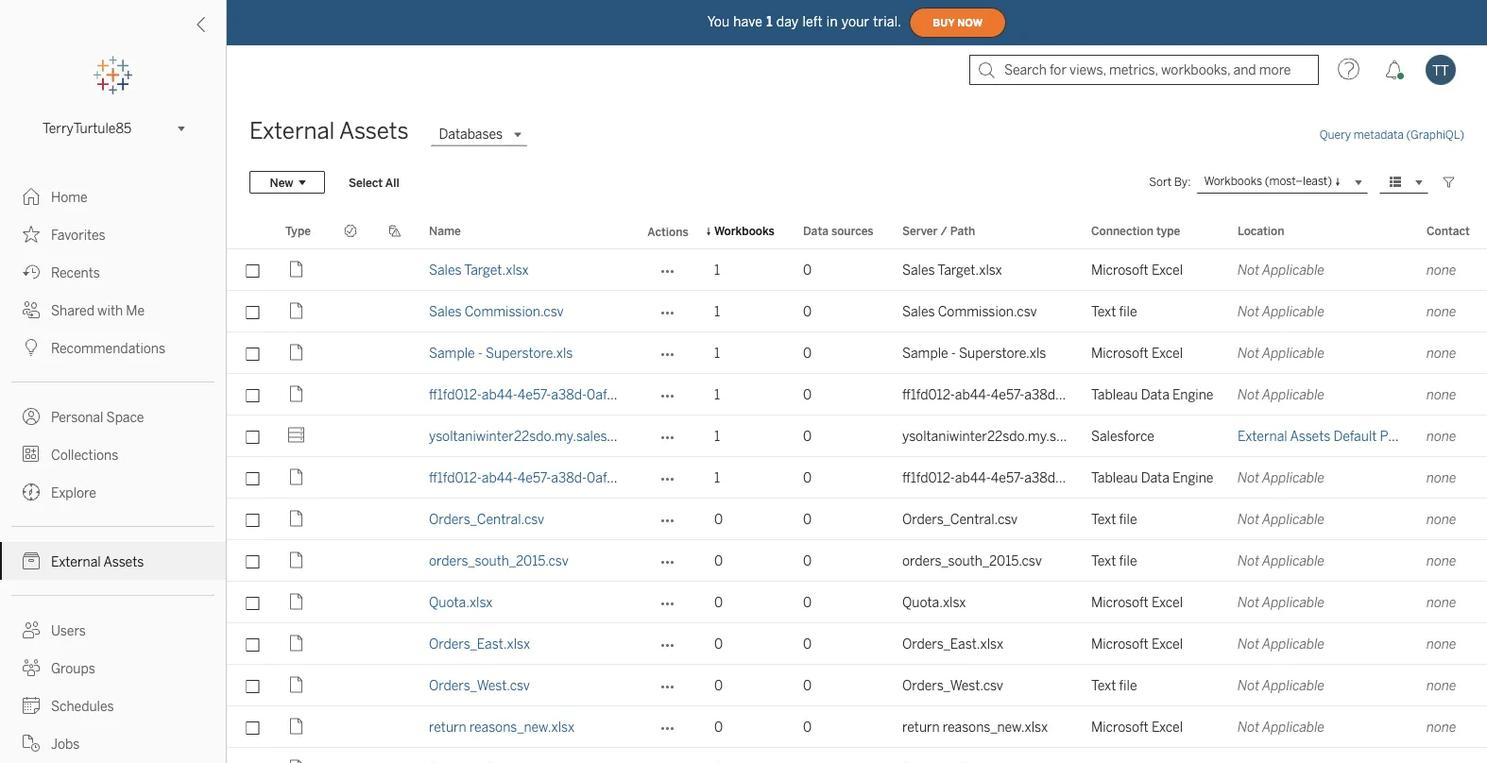 Task type: locate. For each thing, give the bounding box(es) containing it.
1 vertical spatial external
[[1238, 429, 1288, 444]]

1 horizontal spatial orders_south_2015.csv
[[903, 553, 1042, 569]]

0
[[803, 262, 812, 278], [803, 304, 812, 319], [803, 345, 812, 361], [803, 387, 812, 403], [803, 429, 812, 444], [803, 470, 812, 486], [715, 512, 723, 527], [803, 512, 812, 527], [715, 553, 723, 569], [803, 553, 812, 569], [715, 595, 723, 611], [803, 595, 812, 611], [715, 637, 723, 652], [803, 637, 812, 652], [715, 678, 723, 694], [803, 678, 812, 694], [715, 720, 723, 735], [803, 720, 812, 735]]

1 horizontal spatial assets
[[339, 118, 409, 145]]

users link
[[0, 612, 226, 649]]

Search for views, metrics, workbooks, and more text field
[[970, 55, 1320, 85]]

assets up users link
[[103, 554, 144, 570]]

2 superstore.xls from the left
[[959, 345, 1047, 361]]

workbooks right by:
[[1205, 175, 1263, 188]]

main navigation. press the up and down arrow keys to access links. element
[[0, 178, 226, 764]]

data down salesforce
[[1141, 470, 1170, 486]]

1 microsoft excel from the top
[[1092, 262, 1183, 278]]

workbooks inside grid
[[715, 224, 775, 238]]

row containing sample - superstore.xls
[[227, 333, 1488, 374]]

0 horizontal spatial external
[[51, 554, 101, 570]]

9 not from the top
[[1238, 637, 1260, 652]]

row containing orders_south_2015.csv
[[227, 541, 1488, 582]]

file (text file) image for sales commission.csv
[[285, 300, 308, 323]]

sales target.xlsx
[[429, 262, 529, 278], [903, 262, 1003, 278]]

microsoft excel for -
[[1092, 345, 1183, 361]]

1 vertical spatial file (microsoft excel) image
[[285, 633, 308, 655]]

none for row containing sales target.xlsx
[[1427, 262, 1457, 278]]

3 applicable from the top
[[1263, 345, 1325, 361]]

6 not from the top
[[1238, 512, 1260, 527]]

ff1fd012-ab44-4e57-a38d-0afd97f726f8 link for file (tableau data engine) icon
[[429, 387, 669, 403]]

grid
[[227, 214, 1488, 764]]

3 row from the top
[[227, 333, 1488, 374]]

2 microsoft from the top
[[1092, 345, 1149, 361]]

1 horizontal spatial return reasons_new.xlsx
[[903, 720, 1048, 735]]

(graphiql)
[[1407, 128, 1465, 142]]

target.xlsx
[[464, 262, 529, 278], [938, 262, 1003, 278]]

sales target.xlsx up the sales commission.csv 'link'
[[429, 262, 529, 278]]

sales commission.csv down path
[[903, 304, 1038, 319]]

ab44-
[[482, 387, 518, 403], [955, 387, 991, 403], [482, 470, 518, 486], [955, 470, 991, 486]]

file for orders_west.csv
[[1120, 678, 1138, 694]]

2 not from the top
[[1238, 304, 1260, 319]]

2 none from the top
[[1427, 304, 1457, 319]]

0 horizontal spatial commission.csv
[[465, 304, 564, 319]]

2 text from the top
[[1092, 512, 1117, 527]]

9 not applicable from the top
[[1238, 637, 1325, 652]]

3 file from the top
[[1120, 553, 1138, 569]]

1
[[767, 14, 773, 30], [715, 262, 720, 278], [715, 304, 720, 319], [715, 345, 720, 361], [715, 387, 720, 403], [715, 429, 720, 444], [715, 470, 720, 486]]

tableau
[[1092, 387, 1138, 403], [1092, 470, 1138, 486]]

quota.xlsx
[[429, 595, 493, 611], [903, 595, 966, 611]]

ff1fd012-ab44-4e57-a38d-0afd97f726f8 link down ysoltaniwinter22sdo.my.salesforce.com
[[429, 470, 669, 486]]

0 horizontal spatial return reasons_new.xlsx
[[429, 720, 575, 735]]

row containing orders_west.csv
[[227, 665, 1488, 707]]

0 horizontal spatial reasons_new.xlsx
[[470, 720, 575, 735]]

none for row containing orders_central.csv
[[1427, 512, 1457, 527]]

sales target.xlsx down /
[[903, 262, 1003, 278]]

data left "sources"
[[803, 224, 829, 238]]

5 microsoft excel from the top
[[1092, 720, 1183, 735]]

text
[[1092, 304, 1117, 319], [1092, 512, 1117, 527], [1092, 553, 1117, 569], [1092, 678, 1117, 694]]

3 microsoft excel from the top
[[1092, 595, 1183, 611]]

1 vertical spatial tableau
[[1092, 470, 1138, 486]]

not applicable for tenth row from the bottom
[[1238, 387, 1325, 403]]

buy now button
[[910, 8, 1007, 38]]

not applicable for row containing sales target.xlsx
[[1238, 262, 1325, 278]]

6 not applicable from the top
[[1238, 512, 1325, 527]]

2 orders_central.csv from the left
[[903, 512, 1018, 527]]

row group
[[227, 250, 1488, 764]]

workbooks for workbooks
[[715, 224, 775, 238]]

10 not applicable from the top
[[1238, 678, 1325, 694]]

orders_west.csv
[[429, 678, 530, 694], [903, 678, 1004, 694]]

data for file (tableau data engine) icon
[[1141, 387, 1170, 403]]

workbooks for workbooks (most–least)
[[1205, 175, 1263, 188]]

not for row containing orders_central.csv
[[1238, 512, 1260, 527]]

2 vertical spatial assets
[[103, 554, 144, 570]]

tableau data engine for tenth row from the bottom
[[1092, 387, 1214, 403]]

0 horizontal spatial orders_south_2015.csv
[[429, 553, 569, 569]]

row containing sales target.xlsx
[[227, 250, 1488, 291]]

1 for sales target.xlsx link
[[715, 262, 720, 278]]

1 applicable from the top
[[1263, 262, 1325, 278]]

0 vertical spatial file (text file) image
[[285, 300, 308, 323]]

shared with me
[[51, 303, 145, 319]]

1 horizontal spatial orders_east.xlsx
[[903, 637, 1004, 652]]

1 vertical spatial engine
[[1173, 470, 1214, 486]]

not for row containing sales target.xlsx
[[1238, 262, 1260, 278]]

5 excel from the top
[[1152, 720, 1183, 735]]

3 none from the top
[[1427, 345, 1457, 361]]

row containing sales commission.csv
[[227, 291, 1488, 333]]

file (text file) image for orders_south_2015.csv
[[285, 550, 308, 572]]

tableau down salesforce
[[1092, 470, 1138, 486]]

5 none from the top
[[1427, 429, 1457, 444]]

1 not from the top
[[1238, 262, 1260, 278]]

ff1fd012-ab44-4e57-a38d-0afd97f726f8 link
[[429, 387, 669, 403], [429, 470, 669, 486]]

engine for tenth row from the bottom
[[1173, 387, 1214, 403]]

2 ff1fd012-ab44-4e57-a38d-0afd97f726f8 link from the top
[[429, 470, 669, 486]]

11 not from the top
[[1238, 720, 1260, 735]]

row containing ysoltaniwinter22sdo.my.salesforce.com
[[227, 416, 1488, 457]]

8 applicable from the top
[[1263, 595, 1325, 611]]

2 sales target.xlsx from the left
[[903, 262, 1003, 278]]

not applicable for row containing quota.xlsx
[[1238, 595, 1325, 611]]

2 vertical spatial external
[[51, 554, 101, 570]]

3 text file from the top
[[1092, 553, 1138, 569]]

by:
[[1175, 175, 1191, 189]]

orders_east.xlsx
[[429, 637, 530, 652], [903, 637, 1004, 652]]

2 not applicable from the top
[[1238, 304, 1325, 319]]

8 row from the top
[[227, 541, 1488, 582]]

external assets inside main navigation. press the up and down arrow keys to access links. element
[[51, 554, 144, 570]]

1 microsoft from the top
[[1092, 262, 1149, 278]]

not for row containing orders_east.xlsx
[[1238, 637, 1260, 652]]

file (microsoft excel) image
[[285, 342, 308, 364], [285, 591, 308, 614], [285, 758, 308, 764]]

salesforce
[[1092, 429, 1155, 444]]

1 for ff1fd012-ab44-4e57-a38d-0afd97f726f8 'link' associated with file (tableau data engine) image
[[715, 470, 720, 486]]

assets left default
[[1291, 429, 1331, 444]]

1 file from the top
[[1120, 304, 1138, 319]]

row containing quota.xlsx
[[227, 582, 1488, 624]]

row group containing sales target.xlsx
[[227, 250, 1488, 764]]

1 vertical spatial external assets
[[51, 554, 144, 570]]

2 sample - superstore.xls from the left
[[903, 345, 1047, 361]]

8 not applicable from the top
[[1238, 595, 1325, 611]]

0 horizontal spatial sales commission.csv
[[429, 304, 564, 319]]

file (text file) image
[[285, 550, 308, 572], [285, 674, 308, 697]]

assets up select all button
[[339, 118, 409, 145]]

default
[[1334, 429, 1378, 444]]

workbooks inside dropdown button
[[1205, 175, 1263, 188]]

0 vertical spatial external assets
[[250, 118, 409, 145]]

1 horizontal spatial reasons_new.xlsx
[[943, 720, 1048, 735]]

1 horizontal spatial return
[[903, 720, 940, 735]]

12 row from the top
[[227, 707, 1488, 749]]

1 ff1fd012-ab44-4e57-a38d-0afd97f726f8 link from the top
[[429, 387, 669, 403]]

0 horizontal spatial sample
[[429, 345, 475, 361]]

5 not from the top
[[1238, 470, 1260, 486]]

tableau data engine up salesforce
[[1092, 387, 1214, 403]]

microsoft excel for target.xlsx
[[1092, 262, 1183, 278]]

ff1fd012-ab44-4e57-a38d-0afd97f726f8
[[429, 387, 669, 403], [903, 387, 1143, 403], [429, 470, 669, 486], [903, 470, 1143, 486]]

row
[[227, 250, 1488, 291], [227, 291, 1488, 333], [227, 333, 1488, 374], [227, 374, 1488, 416], [227, 416, 1488, 457], [227, 457, 1488, 499], [227, 499, 1488, 541], [227, 541, 1488, 582], [227, 582, 1488, 624], [227, 624, 1488, 665], [227, 665, 1488, 707], [227, 707, 1488, 749], [227, 749, 1488, 764]]

personal space link
[[0, 398, 226, 436]]

2 vertical spatial data
[[1141, 470, 1170, 486]]

microsoft excel for reasons_new.xlsx
[[1092, 720, 1183, 735]]

text file for orders_south_2015.csv
[[1092, 553, 1138, 569]]

1 orders_south_2015.csv from the left
[[429, 553, 569, 569]]

target.xlsx down path
[[938, 262, 1003, 278]]

5 applicable from the top
[[1263, 470, 1325, 486]]

orders_south_2015.csv
[[429, 553, 569, 569], [903, 553, 1042, 569]]

4e57-
[[518, 387, 551, 403], [991, 387, 1025, 403], [518, 470, 551, 486], [991, 470, 1025, 486]]

0 horizontal spatial sales target.xlsx
[[429, 262, 529, 278]]

4 excel from the top
[[1152, 637, 1183, 652]]

1 horizontal spatial sales commission.csv
[[903, 304, 1038, 319]]

11 not applicable from the top
[[1238, 720, 1325, 735]]

2 tableau data engine from the top
[[1092, 470, 1214, 486]]

1 vertical spatial tableau data engine
[[1092, 470, 1214, 486]]

file (text file) image down the type
[[285, 300, 308, 323]]

external assets default project link
[[1238, 429, 1424, 444]]

1 vertical spatial workbooks
[[715, 224, 775, 238]]

1 orders_east.xlsx from the left
[[429, 637, 530, 652]]

4 text file from the top
[[1092, 678, 1138, 694]]

2 excel from the top
[[1152, 345, 1183, 361]]

1 horizontal spatial commission.csv
[[938, 304, 1038, 319]]

1 horizontal spatial superstore.xls
[[959, 345, 1047, 361]]

0afd97f726f8
[[587, 387, 669, 403], [1061, 387, 1143, 403], [587, 470, 669, 486], [1061, 470, 1143, 486]]

-
[[478, 345, 483, 361], [952, 345, 956, 361]]

1 vertical spatial ff1fd012-ab44-4e57-a38d-0afd97f726f8 link
[[429, 470, 669, 486]]

not applicable
[[1238, 262, 1325, 278], [1238, 304, 1325, 319], [1238, 345, 1325, 361], [1238, 387, 1325, 403], [1238, 470, 1325, 486], [1238, 512, 1325, 527], [1238, 553, 1325, 569], [1238, 595, 1325, 611], [1238, 637, 1325, 652], [1238, 678, 1325, 694], [1238, 720, 1325, 735]]

3 microsoft from the top
[[1092, 595, 1149, 611]]

0 vertical spatial ff1fd012-ab44-4e57-a38d-0afd97f726f8 link
[[429, 387, 669, 403]]

sort
[[1150, 175, 1172, 189]]

reasons_new.xlsx
[[470, 720, 575, 735], [943, 720, 1048, 735]]

none for row containing sales commission.csv
[[1427, 304, 1457, 319]]

shared
[[51, 303, 94, 319]]

7 not applicable from the top
[[1238, 553, 1325, 569]]

0 vertical spatial file (text file) image
[[285, 550, 308, 572]]

1 horizontal spatial sample
[[903, 345, 949, 361]]

5 not applicable from the top
[[1238, 470, 1325, 486]]

file (tableau data engine) image
[[285, 383, 308, 406]]

return
[[429, 720, 467, 735], [903, 720, 940, 735]]

cell
[[329, 250, 373, 291], [373, 250, 418, 291], [329, 291, 373, 333], [373, 291, 418, 333], [329, 333, 373, 374], [373, 333, 418, 374], [329, 374, 373, 416], [373, 374, 418, 416], [329, 416, 373, 457], [373, 416, 418, 457], [329, 457, 373, 499], [373, 457, 418, 499], [329, 499, 373, 541], [373, 499, 418, 541], [329, 541, 373, 582], [373, 541, 418, 582], [329, 582, 373, 624], [373, 582, 418, 624], [329, 624, 373, 665], [373, 624, 418, 665], [329, 665, 373, 707], [373, 665, 418, 707], [329, 707, 373, 749], [373, 707, 418, 749]]

0 horizontal spatial return
[[429, 720, 467, 735]]

file
[[1120, 304, 1138, 319], [1120, 512, 1138, 527], [1120, 553, 1138, 569], [1120, 678, 1138, 694]]

1 horizontal spatial -
[[952, 345, 956, 361]]

row containing orders_central.csv
[[227, 499, 1488, 541]]

7 row from the top
[[227, 499, 1488, 541]]

0 vertical spatial file (microsoft excel) image
[[285, 259, 308, 281]]

in
[[827, 14, 838, 30]]

shared with me link
[[0, 291, 226, 329]]

you
[[708, 14, 730, 30]]

1 none from the top
[[1427, 262, 1457, 278]]

1 horizontal spatial sample - superstore.xls
[[903, 345, 1047, 361]]

5 row from the top
[[227, 416, 1488, 457]]

0 horizontal spatial orders_central.csv
[[429, 512, 545, 527]]

sample
[[429, 345, 475, 361], [903, 345, 949, 361]]

commission.csv up the sample - superstore.xls link
[[465, 304, 564, 319]]

sales target.xlsx link
[[429, 262, 529, 278]]

workbooks right actions
[[715, 224, 775, 238]]

none for row containing sample - superstore.xls
[[1427, 345, 1457, 361]]

none
[[1427, 262, 1457, 278], [1427, 304, 1457, 319], [1427, 345, 1457, 361], [1427, 387, 1457, 403], [1427, 429, 1457, 444], [1427, 470, 1457, 486], [1427, 512, 1457, 527], [1427, 553, 1457, 569], [1427, 595, 1457, 611], [1427, 637, 1457, 652], [1427, 678, 1457, 694], [1427, 720, 1457, 735]]

ysoltaniwinter22sdo.my.salesforce.com link
[[429, 429, 667, 444]]

7 none from the top
[[1427, 512, 1457, 527]]

external assets up select
[[250, 118, 409, 145]]

collections
[[51, 448, 118, 463]]

10 not from the top
[[1238, 678, 1260, 694]]

workbooks
[[1205, 175, 1263, 188], [715, 224, 775, 238]]

0 vertical spatial assets
[[339, 118, 409, 145]]

2 file (text file) image from the top
[[285, 508, 308, 531]]

2 horizontal spatial external
[[1238, 429, 1288, 444]]

1 excel from the top
[[1152, 262, 1183, 278]]

6 none from the top
[[1427, 470, 1457, 486]]

0 horizontal spatial superstore.xls
[[486, 345, 573, 361]]

target.xlsx up the sales commission.csv 'link'
[[464, 262, 529, 278]]

engine
[[1173, 387, 1214, 403], [1173, 470, 1214, 486]]

2 applicable from the top
[[1263, 304, 1325, 319]]

1 horizontal spatial external assets
[[250, 118, 409, 145]]

2 orders_east.xlsx from the left
[[903, 637, 1004, 652]]

2 file from the top
[[1120, 512, 1138, 527]]

explore link
[[0, 474, 226, 511]]

0 horizontal spatial orders_west.csv
[[429, 678, 530, 694]]

0 horizontal spatial target.xlsx
[[464, 262, 529, 278]]

1 row from the top
[[227, 250, 1488, 291]]

not applicable for row containing orders_south_2015.csv
[[1238, 553, 1325, 569]]

tableau data engine for eighth row from the bottom
[[1092, 470, 1214, 486]]

4 not from the top
[[1238, 387, 1260, 403]]

external down explore at the bottom
[[51, 554, 101, 570]]

microsoft excel
[[1092, 262, 1183, 278], [1092, 345, 1183, 361], [1092, 595, 1183, 611], [1092, 637, 1183, 652], [1092, 720, 1183, 735]]

external left default
[[1238, 429, 1288, 444]]

day
[[777, 14, 799, 30]]

4 not applicable from the top
[[1238, 387, 1325, 403]]

2 vertical spatial file (microsoft excel) image
[[285, 758, 308, 764]]

you have 1 day left in your trial.
[[708, 14, 902, 30]]

grid containing sales target.xlsx
[[227, 214, 1488, 764]]

file (microsoft excel) image
[[285, 259, 308, 281], [285, 633, 308, 655], [285, 716, 308, 739]]

tableau data engine down salesforce
[[1092, 470, 1214, 486]]

1 vertical spatial file (microsoft excel) image
[[285, 591, 308, 614]]

not for eighth row from the bottom
[[1238, 470, 1260, 486]]

tableau up salesforce
[[1092, 387, 1138, 403]]

excel
[[1152, 262, 1183, 278], [1152, 345, 1183, 361], [1152, 595, 1183, 611], [1152, 637, 1183, 652], [1152, 720, 1183, 735]]

2 vertical spatial file (microsoft excel) image
[[285, 716, 308, 739]]

2 file (text file) image from the top
[[285, 674, 308, 697]]

1 file (text file) image from the top
[[285, 550, 308, 572]]

0 horizontal spatial quota.xlsx
[[429, 595, 493, 611]]

ff1fd012-ab44-4e57-a38d-0afd97f726f8 link up ysoltaniwinter22sdo.my.salesforce.com link
[[429, 387, 669, 403]]

commission.csv down path
[[938, 304, 1038, 319]]

0 horizontal spatial orders_east.xlsx
[[429, 637, 530, 652]]

orders_central.csv link
[[429, 512, 545, 527]]

have
[[734, 14, 763, 30]]

10 none from the top
[[1427, 637, 1457, 652]]

trial.
[[874, 14, 902, 30]]

0 vertical spatial external
[[250, 118, 335, 145]]

external assets
[[250, 118, 409, 145], [51, 554, 144, 570]]

sales commission.csv up the sample - superstore.xls link
[[429, 304, 564, 319]]

your
[[842, 14, 870, 30]]

2 file (microsoft excel) image from the top
[[285, 591, 308, 614]]

11 row from the top
[[227, 665, 1488, 707]]

data up salesforce
[[1141, 387, 1170, 403]]

1 vertical spatial file (text file) image
[[285, 508, 308, 531]]

2 horizontal spatial assets
[[1291, 429, 1331, 444]]

name
[[429, 224, 461, 238]]

return reasons_new.xlsx
[[429, 720, 575, 735], [903, 720, 1048, 735]]

buy
[[933, 17, 955, 29]]

microsoft for reasons_new.xlsx
[[1092, 720, 1149, 735]]

1 vertical spatial file (text file) image
[[285, 674, 308, 697]]

ysoltaniwinter22sdo.my.salesforce.com
[[429, 429, 667, 444]]

1 vertical spatial assets
[[1291, 429, 1331, 444]]

0 horizontal spatial external assets
[[51, 554, 144, 570]]

0 horizontal spatial assets
[[103, 554, 144, 570]]

jobs
[[51, 737, 80, 752]]

data
[[803, 224, 829, 238], [1141, 387, 1170, 403], [1141, 470, 1170, 486]]

0 horizontal spatial workbooks
[[715, 224, 775, 238]]

2 tableau from the top
[[1092, 470, 1138, 486]]

0afd97f726f8 down salesforce
[[1061, 470, 1143, 486]]

1 file (microsoft excel) image from the top
[[285, 342, 308, 364]]

row containing return reasons_new.xlsx
[[227, 707, 1488, 749]]

0 horizontal spatial -
[[478, 345, 483, 361]]

sales
[[429, 262, 462, 278], [903, 262, 935, 278], [429, 304, 462, 319], [903, 304, 935, 319]]

external inside row
[[1238, 429, 1288, 444]]

file (text file) image
[[285, 300, 308, 323], [285, 508, 308, 531]]

favorites link
[[0, 216, 226, 253]]

tableau data engine
[[1092, 387, 1214, 403], [1092, 470, 1214, 486]]

jobs link
[[0, 725, 226, 763]]

excel for reasons_new.xlsx
[[1152, 720, 1183, 735]]

not applicable for row containing orders_east.xlsx
[[1238, 637, 1325, 652]]

4 row from the top
[[227, 374, 1488, 416]]

1 horizontal spatial workbooks
[[1205, 175, 1263, 188]]

1 file (microsoft excel) image from the top
[[285, 259, 308, 281]]

1 tableau data engine from the top
[[1092, 387, 1214, 403]]

0 vertical spatial tableau
[[1092, 387, 1138, 403]]

select all button
[[336, 171, 412, 194]]

not for row containing return reasons_new.xlsx
[[1238, 720, 1260, 735]]

groups link
[[0, 649, 226, 687]]

0 vertical spatial engine
[[1173, 387, 1214, 403]]

0 vertical spatial file (microsoft excel) image
[[285, 342, 308, 364]]

0 vertical spatial tableau data engine
[[1092, 387, 1214, 403]]

file (microsoft excel) image for sample - superstore.xls
[[285, 342, 308, 364]]

not for tenth row from the bottom
[[1238, 387, 1260, 403]]

1 vertical spatial data
[[1141, 387, 1170, 403]]

2 engine from the top
[[1173, 470, 1214, 486]]

text for orders_central.csv
[[1092, 512, 1117, 527]]

orders_west.csv link
[[429, 678, 530, 694]]

external assets up users link
[[51, 554, 144, 570]]

applicable for orders_west.csv link
[[1263, 678, 1325, 694]]

1 horizontal spatial orders_west.csv
[[903, 678, 1004, 694]]

file (text file) image down file (tableau data engine) image
[[285, 508, 308, 531]]

1 for ysoltaniwinter22sdo.my.salesforce.com link
[[715, 429, 720, 444]]

1 horizontal spatial target.xlsx
[[938, 262, 1003, 278]]

assets inside row
[[1291, 429, 1331, 444]]

file (tableau data engine) image
[[285, 466, 308, 489]]

0 horizontal spatial sample - superstore.xls
[[429, 345, 573, 361]]

0 vertical spatial workbooks
[[1205, 175, 1263, 188]]

microsoft for -
[[1092, 345, 1149, 361]]

1 text from the top
[[1092, 304, 1117, 319]]

collections link
[[0, 436, 226, 474]]

not applicable for row containing orders_west.csv
[[1238, 678, 1325, 694]]

1 horizontal spatial orders_central.csv
[[903, 512, 1018, 527]]

applicable for orders_south_2015.csv link
[[1263, 553, 1325, 569]]

file (text file) image for orders_west.csv
[[285, 674, 308, 697]]

groups
[[51, 661, 95, 677]]

external inside main navigation. press the up and down arrow keys to access links. element
[[51, 554, 101, 570]]

commission.csv
[[465, 304, 564, 319], [938, 304, 1038, 319]]

5 microsoft from the top
[[1092, 720, 1149, 735]]

4 none from the top
[[1427, 387, 1457, 403]]

6 applicable from the top
[[1263, 512, 1325, 527]]

0afd97f726f8 up salesforce
[[1061, 387, 1143, 403]]

/
[[941, 224, 948, 238]]

2 return from the left
[[903, 720, 940, 735]]

0afd97f726f8 up ysoltaniwinter22sdo.my.salesforce.com link
[[587, 387, 669, 403]]

1 horizontal spatial sales target.xlsx
[[903, 262, 1003, 278]]

1 tableau from the top
[[1092, 387, 1138, 403]]

recents link
[[0, 253, 226, 291]]

external up new popup button
[[250, 118, 335, 145]]

1 for the sales commission.csv 'link'
[[715, 304, 720, 319]]

1 horizontal spatial quota.xlsx
[[903, 595, 966, 611]]



Task type: vqa. For each thing, say whether or not it's contained in the screenshot.
-
yes



Task type: describe. For each thing, give the bounding box(es) containing it.
not for row containing quota.xlsx
[[1238, 595, 1260, 611]]

none for row containing orders_west.csv
[[1427, 678, 1457, 694]]

path
[[951, 224, 976, 238]]

orders_east.xlsx link
[[429, 637, 530, 652]]

2 sales commission.csv from the left
[[903, 304, 1038, 319]]

sample - superstore.xls link
[[429, 345, 573, 361]]

orders_south_2015.csv link
[[429, 553, 569, 569]]

type
[[1157, 224, 1181, 238]]

1 target.xlsx from the left
[[464, 262, 529, 278]]

not applicable for row containing sales commission.csv
[[1238, 304, 1325, 319]]

home
[[51, 190, 88, 205]]

favorites
[[51, 227, 106, 243]]

none for row containing orders_east.xlsx
[[1427, 637, 1457, 652]]

metadata
[[1354, 128, 1404, 142]]

query metadata (graphiql) link
[[1320, 128, 1465, 142]]

project
[[1381, 429, 1424, 444]]

file (microsoft excel) image for return
[[285, 716, 308, 739]]

home link
[[0, 178, 226, 216]]

applicable for the sample - superstore.xls link
[[1263, 345, 1325, 361]]

1 - from the left
[[478, 345, 483, 361]]

1 orders_west.csv from the left
[[429, 678, 530, 694]]

location
[[1238, 224, 1285, 238]]

recommendations
[[51, 341, 165, 356]]

sales commission.csv link
[[429, 304, 564, 319]]

excel for target.xlsx
[[1152, 262, 1183, 278]]

text for orders_west.csv
[[1092, 678, 1117, 694]]

none for eighth row from the bottom
[[1427, 470, 1457, 486]]

2 quota.xlsx from the left
[[903, 595, 966, 611]]

workbooks (most–least)
[[1205, 175, 1333, 188]]

explore
[[51, 485, 96, 501]]

file for sales commission.csv
[[1120, 304, 1138, 319]]

row containing orders_east.xlsx
[[227, 624, 1488, 665]]

query metadata (graphiql)
[[1320, 128, 1465, 142]]

personal space
[[51, 410, 144, 425]]

1 quota.xlsx from the left
[[429, 595, 493, 611]]

external assets default project none
[[1238, 429, 1457, 444]]

now
[[958, 17, 983, 29]]

buy now
[[933, 17, 983, 29]]

2 file (microsoft excel) image from the top
[[285, 633, 308, 655]]

1 sales commission.csv from the left
[[429, 304, 564, 319]]

new button
[[250, 171, 325, 194]]

microsoft for target.xlsx
[[1092, 262, 1149, 278]]

1 sample from the left
[[429, 345, 475, 361]]

actions
[[648, 225, 689, 239]]

1 sales target.xlsx from the left
[[429, 262, 529, 278]]

applicable for the return reasons_new.xlsx link
[[1263, 720, 1325, 735]]

not for row containing sales commission.csv
[[1238, 304, 1260, 319]]

4 microsoft excel from the top
[[1092, 637, 1183, 652]]

2 reasons_new.xlsx from the left
[[943, 720, 1048, 735]]

2 sample from the left
[[903, 345, 949, 361]]

1 reasons_new.xlsx from the left
[[470, 720, 575, 735]]

4 applicable from the top
[[1263, 387, 1325, 403]]

select all
[[349, 176, 400, 189]]

connection
[[1092, 224, 1154, 238]]

text for orders_south_2015.csv
[[1092, 553, 1117, 569]]

select
[[349, 176, 383, 189]]

list view image
[[1388, 174, 1405, 191]]

2 commission.csv from the left
[[938, 304, 1038, 319]]

1 for ff1fd012-ab44-4e57-a38d-0afd97f726f8 'link' associated with file (tableau data engine) icon
[[715, 387, 720, 403]]

2 orders_west.csv from the left
[[903, 678, 1004, 694]]

databases button
[[432, 123, 527, 146]]

0afd97f726f8 down ysoltaniwinter22sdo.my.salesforce.com link
[[587, 470, 669, 486]]

tableau for tenth row from the bottom
[[1092, 387, 1138, 403]]

not applicable for row containing sample - superstore.xls
[[1238, 345, 1325, 361]]

none for row containing quota.xlsx
[[1427, 595, 1457, 611]]

applicable for orders_central.csv link
[[1263, 512, 1325, 527]]

2 target.xlsx from the left
[[938, 262, 1003, 278]]

type
[[285, 224, 311, 238]]

workbooks (most–least) button
[[1197, 171, 1369, 194]]

connection type
[[1092, 224, 1181, 238]]

databases
[[439, 127, 503, 142]]

data sources
[[803, 224, 874, 238]]

file (microsoft excel) image for sales
[[285, 259, 308, 281]]

me
[[126, 303, 145, 319]]

1 return from the left
[[429, 720, 467, 735]]

not for row containing orders_west.csv
[[1238, 678, 1260, 694]]

tableau for eighth row from the bottom
[[1092, 470, 1138, 486]]

text file for sales commission.csv
[[1092, 304, 1138, 319]]

sort by:
[[1150, 175, 1191, 189]]

not applicable for row containing return reasons_new.xlsx
[[1238, 720, 1325, 735]]

not applicable for eighth row from the bottom
[[1238, 470, 1325, 486]]

2 - from the left
[[952, 345, 956, 361]]

not for row containing orders_south_2015.csv
[[1238, 553, 1260, 569]]

file (text file) image for orders_central.csv
[[285, 508, 308, 531]]

with
[[97, 303, 123, 319]]

schedules link
[[0, 687, 226, 725]]

recommendations link
[[0, 329, 226, 367]]

new
[[270, 176, 293, 189]]

database (salesforce) image
[[285, 425, 308, 448]]

ff1fd012-ab44-4e57-a38d-0afd97f726f8 link for file (tableau data engine) image
[[429, 470, 669, 486]]

1 orders_central.csv from the left
[[429, 512, 545, 527]]

applicable for sales target.xlsx link
[[1263, 262, 1325, 278]]

query
[[1320, 128, 1352, 142]]

not for row containing sample - superstore.xls
[[1238, 345, 1260, 361]]

4 microsoft from the top
[[1092, 637, 1149, 652]]

engine for eighth row from the bottom
[[1173, 470, 1214, 486]]

none for row containing return reasons_new.xlsx
[[1427, 720, 1457, 735]]

2 orders_south_2015.csv from the left
[[903, 553, 1042, 569]]

terryturtule85
[[43, 121, 132, 136]]

1 superstore.xls from the left
[[486, 345, 573, 361]]

3 excel from the top
[[1152, 595, 1183, 611]]

terryturtule85 button
[[35, 117, 191, 140]]

text file for orders_west.csv
[[1092, 678, 1138, 694]]

2 return reasons_new.xlsx from the left
[[903, 720, 1048, 735]]

return reasons_new.xlsx link
[[429, 720, 575, 735]]

excel for -
[[1152, 345, 1183, 361]]

server
[[903, 224, 938, 238]]

assets inside main navigation. press the up and down arrow keys to access links. element
[[103, 554, 144, 570]]

applicable for orders_east.xlsx "link"
[[1263, 637, 1325, 652]]

file (microsoft excel) image for quota.xlsx
[[285, 591, 308, 614]]

not applicable for row containing orders_central.csv
[[1238, 512, 1325, 527]]

personal
[[51, 410, 103, 425]]

1 for the sample - superstore.xls link
[[715, 345, 720, 361]]

1 return reasons_new.xlsx from the left
[[429, 720, 575, 735]]

space
[[106, 410, 144, 425]]

text for sales commission.csv
[[1092, 304, 1117, 319]]

3 file (microsoft excel) image from the top
[[285, 758, 308, 764]]

users
[[51, 623, 86, 639]]

applicable for the sales commission.csv 'link'
[[1263, 304, 1325, 319]]

1 commission.csv from the left
[[465, 304, 564, 319]]

sources
[[832, 224, 874, 238]]

contact
[[1427, 224, 1471, 238]]

left
[[803, 14, 823, 30]]

all
[[385, 176, 400, 189]]

server / path
[[903, 224, 976, 238]]

navigation panel element
[[0, 57, 226, 764]]

(most–least)
[[1265, 175, 1333, 188]]

none for tenth row from the bottom
[[1427, 387, 1457, 403]]

quota.xlsx link
[[429, 595, 493, 611]]

6 row from the top
[[227, 457, 1488, 499]]

13 row from the top
[[227, 749, 1488, 764]]

text file for orders_central.csv
[[1092, 512, 1138, 527]]

file for orders_south_2015.csv
[[1120, 553, 1138, 569]]

data for file (tableau data engine) image
[[1141, 470, 1170, 486]]

1 sample - superstore.xls from the left
[[429, 345, 573, 361]]

0 vertical spatial data
[[803, 224, 829, 238]]

applicable for quota.xlsx link
[[1263, 595, 1325, 611]]

1 horizontal spatial external
[[250, 118, 335, 145]]

none for row containing orders_south_2015.csv
[[1427, 553, 1457, 569]]

recents
[[51, 265, 100, 281]]

file for orders_central.csv
[[1120, 512, 1138, 527]]

external assets link
[[0, 543, 226, 580]]

schedules
[[51, 699, 114, 715]]



